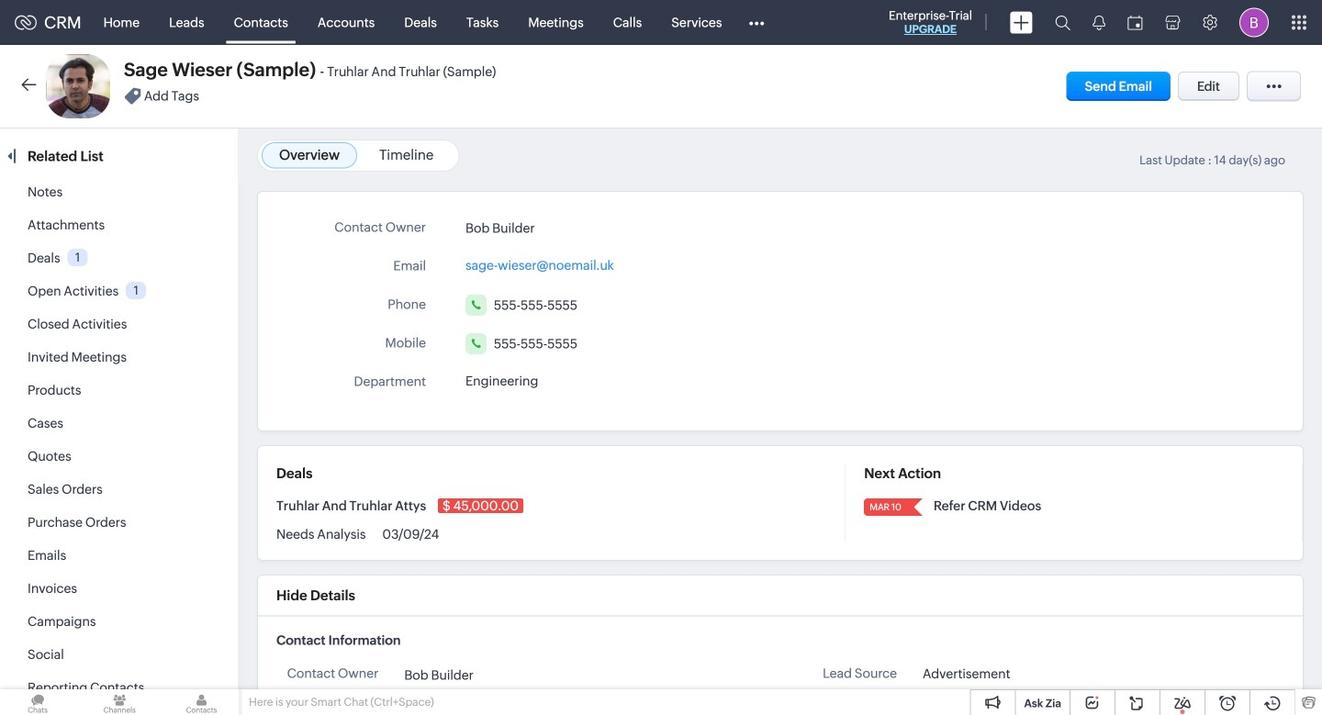 Task type: describe. For each thing, give the bounding box(es) containing it.
search image
[[1055, 15, 1071, 30]]

search element
[[1044, 0, 1082, 45]]

profile element
[[1229, 0, 1280, 45]]

signals image
[[1093, 15, 1105, 30]]

Other Modules field
[[737, 8, 776, 37]]

logo image
[[15, 15, 37, 30]]

channels image
[[82, 690, 157, 715]]

create menu element
[[999, 0, 1044, 45]]

contacts image
[[164, 690, 239, 715]]

chats image
[[0, 690, 75, 715]]



Task type: vqa. For each thing, say whether or not it's contained in the screenshot.
field
no



Task type: locate. For each thing, give the bounding box(es) containing it.
calendar image
[[1128, 15, 1143, 30]]

signals element
[[1082, 0, 1117, 45]]

create menu image
[[1010, 11, 1033, 34]]

profile image
[[1240, 8, 1269, 37]]



